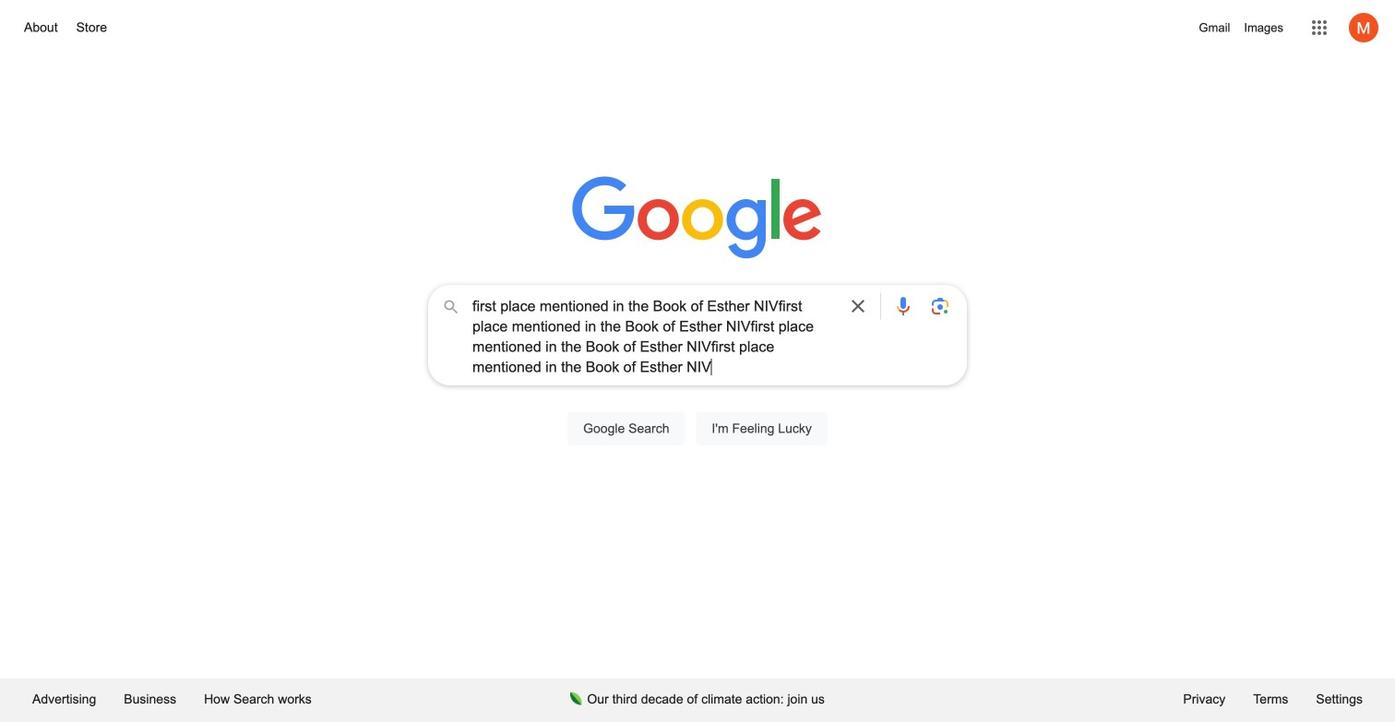 Task type: describe. For each thing, give the bounding box(es) containing it.
google image
[[572, 176, 823, 261]]

Search text field
[[473, 296, 836, 378]]



Task type: locate. For each thing, give the bounding box(es) containing it.
search by image image
[[929, 295, 952, 318]]

None search field
[[18, 280, 1377, 467]]

search by voice image
[[893, 295, 915, 318]]



Task type: vqa. For each thing, say whether or not it's contained in the screenshot.
PROFIT
no



